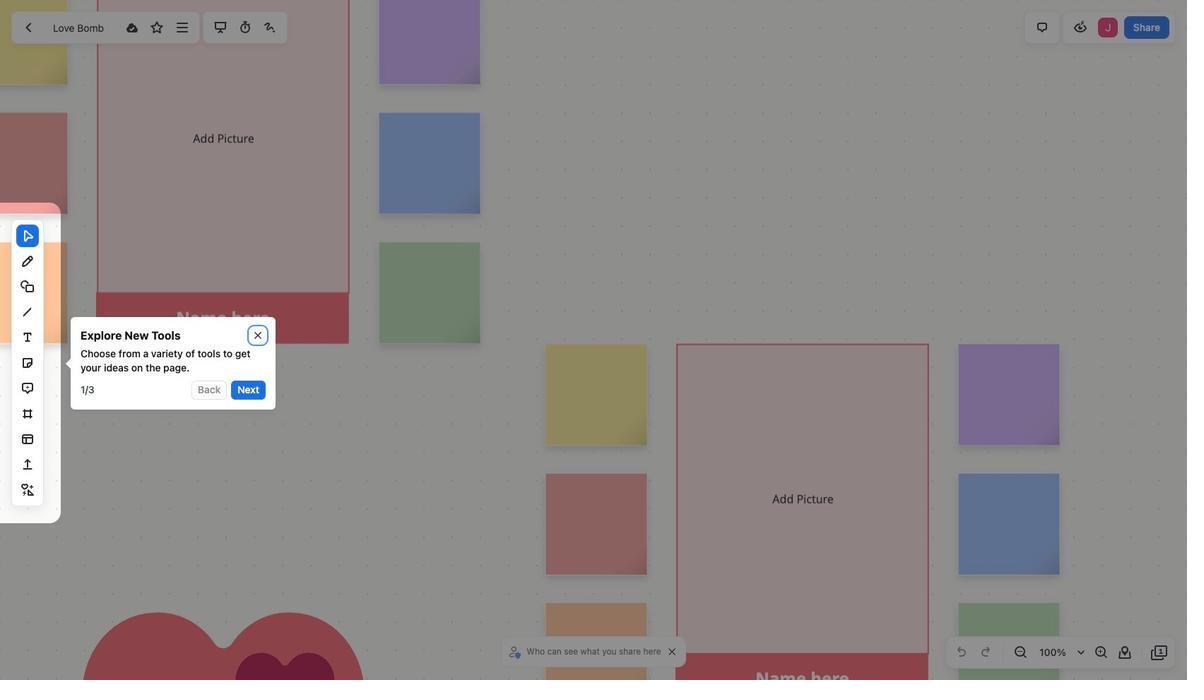 Task type: describe. For each thing, give the bounding box(es) containing it.
laser image
[[261, 19, 278, 36]]

dashboard image
[[20, 19, 37, 36]]

timer image
[[237, 19, 253, 36]]

zoom out image
[[1012, 645, 1029, 661]]

comment panel image
[[1034, 19, 1051, 36]]

Document name text field
[[43, 16, 119, 39]]



Task type: locate. For each thing, give the bounding box(es) containing it.
more options image
[[174, 19, 190, 36]]

star this whiteboard image
[[149, 19, 166, 36]]

presentation image
[[212, 19, 229, 36]]

pages image
[[1151, 645, 1168, 661]]

list
[[1097, 16, 1119, 39]]

explore new tools element
[[81, 327, 181, 344]]

zoom in image
[[1093, 645, 1110, 661]]

close image
[[254, 332, 261, 339]]

tooltip
[[61, 317, 276, 410]]

close image
[[669, 649, 676, 656]]

list item
[[1097, 16, 1119, 39]]

choose from a variety of tools to get your ideas on the page. element
[[81, 347, 266, 375]]



Task type: vqa. For each thing, say whether or not it's contained in the screenshot.
Close icon to the top
yes



